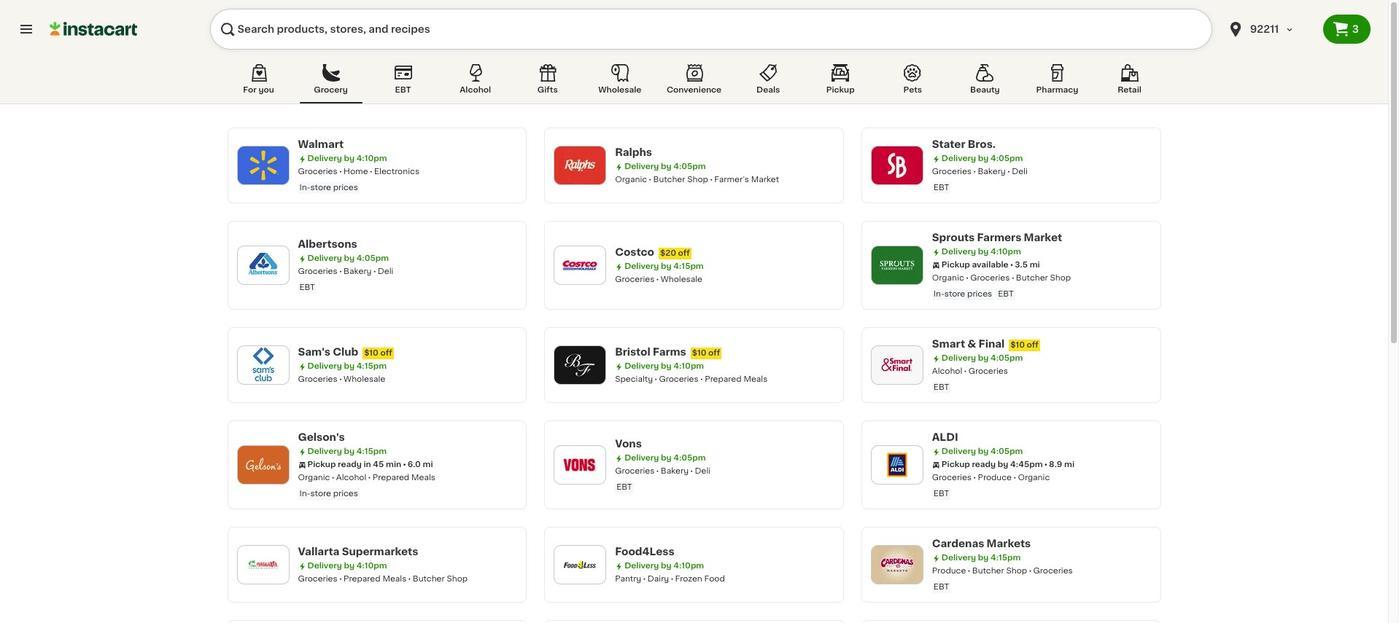 Task type: describe. For each thing, give the bounding box(es) containing it.
markets
[[987, 539, 1031, 549]]

$10 inside smart & final $10 off
[[1011, 341, 1025, 350]]

aldi logo image
[[878, 447, 916, 484]]

1 in-store prices from the top
[[300, 184, 358, 192]]

pets
[[904, 86, 922, 94]]

8.9
[[1049, 461, 1063, 469]]

pantry dairy frozen food
[[615, 576, 725, 584]]

organic alcohol prepared meals
[[298, 474, 436, 482]]

2 vertical spatial alcohol
[[336, 474, 367, 482]]

4:10pm for walmart
[[357, 155, 387, 163]]

by for the bristol farms logo
[[661, 363, 672, 371]]

by for ralphs logo
[[661, 163, 672, 171]]

1 vertical spatial produce
[[932, 568, 966, 576]]

delivery up alcohol groceries
[[942, 355, 976, 363]]

in-store prices ebt
[[934, 290, 1014, 298]]

farmer's
[[715, 176, 749, 184]]

deli for vons
[[695, 468, 711, 476]]

frozen
[[675, 576, 702, 584]]

beauty
[[970, 86, 1000, 94]]

costco
[[615, 247, 654, 258]]

$10 for sam's club
[[364, 350, 379, 358]]

92211 button
[[1218, 9, 1323, 50]]

groceries produce organic
[[932, 474, 1050, 482]]

delivery for vons
[[625, 455, 659, 463]]

smart & final $10 off
[[932, 339, 1039, 350]]

convenience
[[667, 86, 722, 94]]

albertsons logo image
[[244, 247, 282, 285]]

off inside costco $20 off
[[678, 250, 690, 258]]

delivery by 4:15pm for costco logo
[[625, 263, 704, 271]]

off inside bristol farms $10 off
[[709, 350, 720, 358]]

bakery for stater bros.
[[978, 168, 1006, 176]]

1 horizontal spatial produce
[[978, 474, 1012, 482]]

delivery by 4:05pm for vons
[[625, 455, 706, 463]]

pickup inside button
[[827, 86, 855, 94]]

organic for organic butcher shop farmer's market
[[615, 176, 647, 184]]

pickup for gelson's
[[308, 461, 336, 469]]

sprouts
[[932, 233, 975, 243]]

ready for gelson's
[[338, 461, 362, 469]]

alcohol for alcohol groceries
[[932, 368, 963, 376]]

ebt inside 'button'
[[395, 86, 411, 94]]

vallarta supermarkets logo image
[[244, 547, 282, 584]]

delivery for albertsons
[[308, 255, 342, 263]]

min
[[386, 461, 401, 469]]

grocery
[[314, 86, 348, 94]]

farms
[[653, 347, 686, 358]]

alcohol button
[[444, 61, 507, 104]]

4:05pm for albertsons
[[357, 255, 389, 263]]

retail
[[1118, 86, 1142, 94]]

bakery for vons
[[661, 468, 689, 476]]

3.5 mi
[[1015, 261, 1040, 269]]

butcher left farmer's at the top of the page
[[653, 176, 685, 184]]

by for costco logo
[[661, 263, 672, 271]]

delivery by 4:05pm for ralphs
[[625, 163, 706, 171]]

pantry
[[615, 576, 642, 584]]

ebt down groceries produce organic
[[934, 490, 949, 498]]

4:10pm for sprouts farmers market
[[991, 248, 1021, 256]]

groceries prepared meals butcher shop
[[298, 576, 468, 584]]

retail button
[[1099, 61, 1161, 104]]

4:15pm for gelson's logo
[[357, 448, 387, 456]]

organic for organic alcohol prepared meals
[[298, 474, 330, 482]]

delivery by 4:05pm for aldi
[[942, 448, 1023, 456]]

delivery for ralphs
[[625, 163, 659, 171]]

beauty button
[[954, 61, 1017, 104]]

aldi
[[932, 433, 959, 443]]

4:05pm for stater bros.
[[991, 155, 1023, 163]]

1 vertical spatial prices
[[968, 290, 993, 298]]

0 vertical spatial prices
[[333, 184, 358, 192]]

walmart
[[298, 139, 344, 150]]

butcher down 3.5 mi
[[1016, 274, 1048, 282]]

stater bros. logo image
[[878, 147, 916, 185]]

sprouts farmers market
[[932, 233, 1062, 243]]

delivery by 4:05pm for stater bros.
[[942, 155, 1023, 163]]

pickup for aldi
[[942, 461, 970, 469]]

by for aldi logo
[[978, 448, 989, 456]]

92211
[[1250, 24, 1279, 34]]

mi for aldi
[[1065, 461, 1075, 469]]

home
[[344, 168, 368, 176]]

dairy
[[648, 576, 669, 584]]

in
[[364, 461, 371, 469]]

convenience button
[[661, 61, 728, 104]]

delivery for aldi
[[942, 448, 976, 456]]

stater bros.
[[932, 139, 996, 150]]

organic down 4:45pm
[[1018, 474, 1050, 482]]

2 vertical spatial prepared
[[344, 576, 381, 584]]

cardenas markets
[[932, 539, 1031, 549]]

by for sprouts farmers market logo
[[978, 248, 989, 256]]

sam's club $10 off
[[298, 347, 392, 358]]

food4less
[[615, 547, 675, 557]]

delivery by 4:10pm for food4less
[[625, 563, 704, 571]]

bristol farms logo image
[[561, 347, 599, 385]]

costco logo image
[[561, 247, 599, 285]]

food
[[705, 576, 725, 584]]

instacart image
[[50, 20, 137, 38]]

costco $20 off
[[615, 247, 690, 258]]

4:45pm
[[1011, 461, 1043, 469]]

6.0
[[408, 461, 421, 469]]

albertsons
[[298, 239, 357, 250]]

4:10pm up specialty groceries prepared meals
[[674, 363, 704, 371]]

pets button
[[882, 61, 944, 104]]

sam's
[[298, 347, 330, 358]]

off inside smart & final $10 off
[[1027, 341, 1039, 350]]

club
[[333, 347, 358, 358]]

organic groceries butcher shop
[[932, 274, 1071, 282]]

2 vertical spatial prices
[[333, 490, 358, 498]]

1 vertical spatial store
[[945, 290, 966, 298]]

by for stater bros. logo
[[978, 155, 989, 163]]

for
[[243, 86, 257, 94]]

pickup ready by 4:45pm
[[942, 461, 1043, 469]]

deals button
[[737, 61, 800, 104]]

1 vertical spatial market
[[1024, 233, 1062, 243]]

ebt down vons
[[617, 484, 632, 492]]

stater
[[932, 139, 966, 150]]

by for vons logo
[[661, 455, 672, 463]]

for you button
[[227, 61, 290, 104]]

bristol farms $10 off
[[615, 347, 720, 358]]

0 vertical spatial store
[[310, 184, 331, 192]]

delivery for cardenas markets
[[942, 555, 976, 563]]

2 vertical spatial store
[[310, 490, 331, 498]]

3 button
[[1323, 15, 1371, 44]]

pickup available
[[942, 261, 1009, 269]]

cardenas
[[932, 539, 985, 549]]

45
[[373, 461, 384, 469]]

Search field
[[210, 9, 1213, 50]]

by for vallarta supermarkets logo
[[344, 563, 355, 571]]

specialty
[[615, 376, 653, 384]]

organic butcher shop farmer's market
[[615, 176, 779, 184]]

bristol
[[615, 347, 651, 358]]

delivery for walmart
[[308, 155, 342, 163]]

ebt button
[[372, 61, 435, 104]]



Task type: vqa. For each thing, say whether or not it's contained in the screenshot.


Task type: locate. For each thing, give the bounding box(es) containing it.
groceries wholesale down $20
[[615, 276, 703, 284]]

sam's club logo image
[[244, 347, 282, 385]]

smart & final logo image
[[878, 347, 916, 385]]

off right final
[[1027, 341, 1039, 350]]

electronics
[[374, 168, 420, 176]]

2 vertical spatial wholesale
[[344, 376, 386, 384]]

gifts
[[538, 86, 558, 94]]

2 horizontal spatial meals
[[744, 376, 768, 384]]

4:10pm up frozen
[[674, 563, 704, 571]]

delivery by 4:15pm down the club
[[308, 363, 387, 371]]

pharmacy
[[1037, 86, 1079, 94]]

by for walmart logo
[[344, 155, 355, 163]]

in-store prices
[[300, 184, 358, 192], [300, 490, 358, 498]]

0 vertical spatial groceries bakery deli
[[932, 168, 1028, 176]]

delivery by 4:05pm for albertsons
[[308, 255, 389, 263]]

$10 right the club
[[364, 350, 379, 358]]

groceries bakery deli for stater bros.
[[932, 168, 1028, 176]]

delivery by 4:05pm down bros.
[[942, 155, 1023, 163]]

ebt right grocery
[[395, 86, 411, 94]]

store down pickup ready in 45 min
[[310, 490, 331, 498]]

$10 inside sam's club $10 off
[[364, 350, 379, 358]]

prepared down the min
[[373, 474, 409, 482]]

$10 inside bristol farms $10 off
[[692, 350, 707, 358]]

delivery by 4:05pm up "organic butcher shop farmer's market"
[[625, 163, 706, 171]]

wholesale up ralphs
[[599, 86, 642, 94]]

deli for stater bros.
[[1012, 168, 1028, 176]]

market right farmer's at the top of the page
[[751, 176, 779, 184]]

prepared down vallarta supermarkets
[[344, 576, 381, 584]]

0 horizontal spatial produce
[[932, 568, 966, 576]]

pickup
[[827, 86, 855, 94], [942, 261, 970, 269], [308, 461, 336, 469], [942, 461, 970, 469]]

delivery by 4:10pm for walmart
[[308, 155, 387, 163]]

4:15pm for costco logo
[[674, 263, 704, 271]]

off up specialty groceries prepared meals
[[709, 350, 720, 358]]

delivery by 4:05pm down albertsons
[[308, 255, 389, 263]]

&
[[968, 339, 977, 350]]

market up 3.5 mi
[[1024, 233, 1062, 243]]

3
[[1353, 24, 1359, 34]]

bakery
[[978, 168, 1006, 176], [344, 268, 372, 276], [661, 468, 689, 476]]

ready left in
[[338, 461, 362, 469]]

4:15pm down $20
[[674, 263, 704, 271]]

off right $20
[[678, 250, 690, 258]]

0 horizontal spatial bakery
[[344, 268, 372, 276]]

mi for gelson's
[[423, 461, 433, 469]]

groceries bakery deli for vons
[[615, 468, 711, 476]]

delivery down sprouts at the right top of page
[[942, 248, 976, 256]]

delivery by 4:10pm down vallarta supermarkets
[[308, 563, 387, 571]]

smart
[[932, 339, 965, 350]]

ready
[[338, 461, 362, 469], [972, 461, 996, 469]]

1 horizontal spatial bakery
[[661, 468, 689, 476]]

off right the club
[[381, 350, 392, 358]]

by for food4less logo
[[661, 563, 672, 571]]

pickup down sprouts at the right top of page
[[942, 261, 970, 269]]

0 horizontal spatial groceries bakery deli
[[298, 268, 394, 276]]

delivery down sam's
[[308, 363, 342, 371]]

None search field
[[210, 9, 1213, 50]]

store down groceries home electronics
[[310, 184, 331, 192]]

groceries
[[298, 168, 338, 176], [932, 168, 972, 176], [298, 268, 338, 276], [971, 274, 1010, 282], [615, 276, 655, 284], [969, 368, 1008, 376], [298, 376, 338, 384], [659, 376, 699, 384], [615, 468, 655, 476], [932, 474, 972, 482], [1034, 568, 1073, 576], [298, 576, 338, 584]]

shop
[[688, 176, 708, 184], [1050, 274, 1071, 282], [1007, 568, 1027, 576], [447, 576, 468, 584]]

vallarta
[[298, 547, 340, 557]]

6.0 mi
[[408, 461, 433, 469]]

prepared for groceries
[[705, 376, 742, 384]]

0 vertical spatial deli
[[1012, 168, 1028, 176]]

supermarkets
[[342, 547, 418, 557]]

0 vertical spatial prepared
[[705, 376, 742, 384]]

wholesale inside button
[[599, 86, 642, 94]]

wholesale down $20
[[661, 276, 703, 284]]

final
[[979, 339, 1005, 350]]

by for gelson's logo
[[344, 448, 355, 456]]

delivery by 4:05pm down smart & final $10 off
[[942, 355, 1023, 363]]

0 horizontal spatial ready
[[338, 461, 362, 469]]

2 ready from the left
[[972, 461, 996, 469]]

2 horizontal spatial bakery
[[978, 168, 1006, 176]]

organic
[[615, 176, 647, 184], [932, 274, 964, 282], [298, 474, 330, 482], [1018, 474, 1050, 482]]

off inside sam's club $10 off
[[381, 350, 392, 358]]

in- down pickup ready in 45 min
[[300, 490, 310, 498]]

meals for specialty groceries prepared meals
[[744, 376, 768, 384]]

0 horizontal spatial wholesale
[[344, 376, 386, 384]]

organic down ralphs
[[615, 176, 647, 184]]

0 horizontal spatial meals
[[383, 576, 407, 584]]

delivery by 4:15pm down $20
[[625, 263, 704, 271]]

alcohol inside button
[[460, 86, 491, 94]]

delivery by 4:05pm up pickup ready by 4:45pm
[[942, 448, 1023, 456]]

delivery down costco
[[625, 263, 659, 271]]

ralphs logo image
[[561, 147, 599, 185]]

groceries bakery deli
[[932, 168, 1028, 176], [298, 268, 394, 276], [615, 468, 711, 476]]

2 horizontal spatial groceries bakery deli
[[932, 168, 1028, 176]]

delivery for gelson's
[[308, 448, 342, 456]]

food4less logo image
[[561, 547, 599, 584]]

pickup down "aldi"
[[942, 461, 970, 469]]

4:10pm for food4less
[[674, 563, 704, 571]]

prices down organic alcohol prepared meals
[[333, 490, 358, 498]]

1 vertical spatial in-
[[934, 290, 945, 298]]

2 vertical spatial in-
[[300, 490, 310, 498]]

ready for aldi
[[972, 461, 996, 469]]

prepared
[[705, 376, 742, 384], [373, 474, 409, 482], [344, 576, 381, 584]]

ebt down stater
[[934, 184, 949, 192]]

delivery by 4:05pm down vons
[[625, 455, 706, 463]]

groceries wholesale for club
[[298, 376, 386, 384]]

1 vertical spatial prepared
[[373, 474, 409, 482]]

produce
[[978, 474, 1012, 482], [932, 568, 966, 576]]

groceries home electronics
[[298, 168, 420, 176]]

alcohol
[[460, 86, 491, 94], [932, 368, 963, 376], [336, 474, 367, 482]]

prices down home
[[333, 184, 358, 192]]

1 horizontal spatial groceries bakery deli
[[615, 468, 711, 476]]

by for smart & final logo
[[978, 355, 989, 363]]

vallarta supermarkets
[[298, 547, 418, 557]]

0 horizontal spatial $10
[[364, 350, 379, 358]]

0 horizontal spatial groceries wholesale
[[298, 376, 386, 384]]

4:15pm for the sam's club logo
[[357, 363, 387, 371]]

ebt down albertsons
[[300, 284, 315, 292]]

4:05pm for vons
[[674, 455, 706, 463]]

organic for organic groceries butcher shop
[[932, 274, 964, 282]]

1 vertical spatial deli
[[378, 268, 394, 276]]

1 vertical spatial bakery
[[344, 268, 372, 276]]

1 vertical spatial groceries wholesale
[[298, 376, 386, 384]]

alcohol down smart
[[932, 368, 963, 376]]

pickup ready in 45 min
[[308, 461, 401, 469]]

wholesale for costco
[[661, 276, 703, 284]]

by for cardenas markets logo
[[978, 555, 989, 563]]

delivery by 4:10pm down bristol farms $10 off
[[625, 363, 704, 371]]

by
[[344, 155, 355, 163], [978, 155, 989, 163], [661, 163, 672, 171], [978, 248, 989, 256], [344, 255, 355, 263], [661, 263, 672, 271], [978, 355, 989, 363], [344, 363, 355, 371], [661, 363, 672, 371], [344, 448, 355, 456], [978, 448, 989, 456], [661, 455, 672, 463], [998, 461, 1009, 469], [978, 555, 989, 563], [344, 563, 355, 571], [661, 563, 672, 571]]

delivery down walmart
[[308, 155, 342, 163]]

ebt down organic groceries butcher shop
[[998, 290, 1014, 298]]

1 horizontal spatial deli
[[695, 468, 711, 476]]

delivery up specialty
[[625, 363, 659, 371]]

wholesale
[[599, 86, 642, 94], [661, 276, 703, 284], [344, 376, 386, 384]]

pickup down gelson's at the left
[[308, 461, 336, 469]]

2 vertical spatial groceries bakery deli
[[615, 468, 711, 476]]

ebt
[[395, 86, 411, 94], [934, 184, 949, 192], [300, 284, 315, 292], [998, 290, 1014, 298], [934, 384, 949, 392], [617, 484, 632, 492], [934, 490, 949, 498], [934, 584, 949, 592]]

0 vertical spatial produce
[[978, 474, 1012, 482]]

specialty groceries prepared meals
[[615, 376, 768, 384]]

1 vertical spatial meals
[[412, 474, 436, 482]]

produce down cardenas
[[932, 568, 966, 576]]

delivery by 4:15pm down cardenas markets
[[942, 555, 1021, 563]]

4:10pm up groceries home electronics
[[357, 155, 387, 163]]

4:05pm
[[991, 155, 1023, 163], [674, 163, 706, 171], [357, 255, 389, 263], [991, 355, 1023, 363], [991, 448, 1023, 456], [674, 455, 706, 463]]

0 vertical spatial alcohol
[[460, 86, 491, 94]]

deals
[[757, 86, 780, 94]]

in-store prices down pickup ready in 45 min
[[300, 490, 358, 498]]

delivery down food4less
[[625, 563, 659, 571]]

available
[[972, 261, 1009, 269]]

produce down pickup ready by 4:45pm
[[978, 474, 1012, 482]]

groceries bakery deli down bros.
[[932, 168, 1028, 176]]

delivery by 4:10pm for vallarta supermarkets
[[308, 563, 387, 571]]

bakery for albertsons
[[344, 268, 372, 276]]

grocery button
[[300, 61, 362, 104]]

4:10pm down supermarkets
[[357, 563, 387, 571]]

delivery by 4:05pm
[[942, 155, 1023, 163], [625, 163, 706, 171], [308, 255, 389, 263], [942, 355, 1023, 363], [942, 448, 1023, 456], [625, 455, 706, 463]]

1 horizontal spatial mi
[[1030, 261, 1040, 269]]

mi right 3.5
[[1030, 261, 1040, 269]]

1 horizontal spatial $10
[[692, 350, 707, 358]]

1 horizontal spatial groceries wholesale
[[615, 276, 703, 284]]

vons
[[615, 439, 642, 449]]

prepared down bristol farms $10 off
[[705, 376, 742, 384]]

delivery down gelson's at the left
[[308, 448, 342, 456]]

4:05pm for ralphs
[[674, 163, 706, 171]]

groceries wholesale
[[615, 276, 703, 284], [298, 376, 386, 384]]

groceries bakery deli for albertsons
[[298, 268, 394, 276]]

delivery down ralphs
[[625, 163, 659, 171]]

delivery down vallarta
[[308, 563, 342, 571]]

2 vertical spatial meals
[[383, 576, 407, 584]]

wholesale button
[[589, 61, 651, 104]]

butcher
[[653, 176, 685, 184], [1016, 274, 1048, 282], [972, 568, 1005, 576], [413, 576, 445, 584]]

store down the pickup available
[[945, 290, 966, 298]]

0 vertical spatial meals
[[744, 376, 768, 384]]

farmers
[[977, 233, 1022, 243]]

mi for sprouts farmers market
[[1030, 261, 1040, 269]]

in-
[[300, 184, 310, 192], [934, 290, 945, 298], [300, 490, 310, 498]]

wholesale for sam's club
[[344, 376, 386, 384]]

alcohol left gifts
[[460, 86, 491, 94]]

ready up groceries produce organic
[[972, 461, 996, 469]]

delivery down cardenas
[[942, 555, 976, 563]]

prices down organic groceries butcher shop
[[968, 290, 993, 298]]

delivery by 4:10pm up the pickup available
[[942, 248, 1021, 256]]

ralphs
[[615, 147, 652, 158]]

delivery by 4:15pm for the sam's club logo
[[308, 363, 387, 371]]

4:05pm for aldi
[[991, 448, 1023, 456]]

1 vertical spatial wholesale
[[661, 276, 703, 284]]

$10 up specialty groceries prepared meals
[[692, 350, 707, 358]]

0 vertical spatial market
[[751, 176, 779, 184]]

groceries wholesale down sam's club $10 off
[[298, 376, 386, 384]]

delivery down vons
[[625, 455, 659, 463]]

delivery down albertsons
[[308, 255, 342, 263]]

$20
[[660, 250, 676, 258]]

delivery by 4:15pm for cardenas markets logo
[[942, 555, 1021, 563]]

delivery for vallarta supermarkets
[[308, 563, 342, 571]]

gelson's logo image
[[244, 447, 282, 484]]

delivery by 4:15pm for gelson's logo
[[308, 448, 387, 456]]

butcher down supermarkets
[[413, 576, 445, 584]]

wholesale down the club
[[344, 376, 386, 384]]

1 vertical spatial groceries bakery deli
[[298, 268, 394, 276]]

3.5
[[1015, 261, 1028, 269]]

shop categories tab list
[[227, 61, 1161, 104]]

0 horizontal spatial deli
[[378, 268, 394, 276]]

delivery by 4:10pm for sprouts farmers market
[[942, 248, 1021, 256]]

4:15pm for cardenas markets logo
[[991, 555, 1021, 563]]

4:15pm down the club
[[357, 363, 387, 371]]

deli
[[1012, 168, 1028, 176], [378, 268, 394, 276], [695, 468, 711, 476]]

0 horizontal spatial alcohol
[[336, 474, 367, 482]]

2 horizontal spatial $10
[[1011, 341, 1025, 350]]

mi right 6.0
[[423, 461, 433, 469]]

0 horizontal spatial mi
[[423, 461, 433, 469]]

delivery for sprouts farmers market
[[942, 248, 976, 256]]

0 vertical spatial groceries wholesale
[[615, 276, 703, 284]]

1 horizontal spatial ready
[[972, 461, 996, 469]]

groceries bakery deli down vons
[[615, 468, 711, 476]]

deli for albertsons
[[378, 268, 394, 276]]

delivery for stater bros.
[[942, 155, 976, 163]]

bros.
[[968, 139, 996, 150]]

1 horizontal spatial wholesale
[[599, 86, 642, 94]]

pharmacy button
[[1026, 61, 1089, 104]]

1 vertical spatial alcohol
[[932, 368, 963, 376]]

prepared for alcohol
[[373, 474, 409, 482]]

produce butcher shop groceries
[[932, 568, 1073, 576]]

0 vertical spatial wholesale
[[599, 86, 642, 94]]

delivery down stater bros. at the top of the page
[[942, 155, 976, 163]]

store
[[310, 184, 331, 192], [945, 290, 966, 298], [310, 490, 331, 498]]

meals
[[744, 376, 768, 384], [412, 474, 436, 482], [383, 576, 407, 584]]

2 horizontal spatial wholesale
[[661, 276, 703, 284]]

by for the sam's club logo
[[344, 363, 355, 371]]

delivery by 4:15pm
[[625, 263, 704, 271], [308, 363, 387, 371], [308, 448, 387, 456], [942, 555, 1021, 563]]

delivery by 4:15pm up pickup ready in 45 min
[[308, 448, 387, 456]]

0 vertical spatial in-
[[300, 184, 310, 192]]

4:10pm down farmers at the top right of the page
[[991, 248, 1021, 256]]

0 vertical spatial bakery
[[978, 168, 1006, 176]]

1 horizontal spatial alcohol
[[460, 86, 491, 94]]

pickup right 'deals'
[[827, 86, 855, 94]]

4:15pm up in
[[357, 448, 387, 456]]

in- down walmart
[[300, 184, 310, 192]]

92211 button
[[1227, 9, 1315, 50]]

1 horizontal spatial meals
[[412, 474, 436, 482]]

vons logo image
[[561, 447, 599, 484]]

2 horizontal spatial alcohol
[[932, 368, 963, 376]]

2 in-store prices from the top
[[300, 490, 358, 498]]

2 vertical spatial bakery
[[661, 468, 689, 476]]

1 vertical spatial in-store prices
[[300, 490, 358, 498]]

by for albertsons logo
[[344, 255, 355, 263]]

$10 right final
[[1011, 341, 1025, 350]]

1 ready from the left
[[338, 461, 362, 469]]

organic down the pickup available
[[932, 274, 964, 282]]

alcohol groceries
[[932, 368, 1008, 376]]

2 horizontal spatial mi
[[1065, 461, 1075, 469]]

0 horizontal spatial market
[[751, 176, 779, 184]]

2 vertical spatial deli
[[695, 468, 711, 476]]

delivery by 4:10pm up pantry dairy frozen food
[[625, 563, 704, 571]]

4:15pm up produce butcher shop groceries
[[991, 555, 1021, 563]]

1 horizontal spatial market
[[1024, 233, 1062, 243]]

you
[[259, 86, 274, 94]]

8.9 mi
[[1049, 461, 1075, 469]]

organic down gelson's at the left
[[298, 474, 330, 482]]

in- down the pickup available
[[934, 290, 945, 298]]

in-store prices down home
[[300, 184, 358, 192]]

gifts button
[[516, 61, 579, 104]]

gelson's
[[298, 433, 345, 443]]

pickup for sprouts farmers market
[[942, 261, 970, 269]]

meals for organic alcohol prepared meals
[[412, 474, 436, 482]]

groceries wholesale for $20
[[615, 276, 703, 284]]

alcohol for alcohol
[[460, 86, 491, 94]]

delivery
[[308, 155, 342, 163], [942, 155, 976, 163], [625, 163, 659, 171], [942, 248, 976, 256], [308, 255, 342, 263], [625, 263, 659, 271], [942, 355, 976, 363], [308, 363, 342, 371], [625, 363, 659, 371], [308, 448, 342, 456], [942, 448, 976, 456], [625, 455, 659, 463], [942, 555, 976, 563], [308, 563, 342, 571], [625, 563, 659, 571]]

cardenas markets logo image
[[878, 547, 916, 584]]

ebt down cardenas
[[934, 584, 949, 592]]

mi right 8.9
[[1065, 461, 1075, 469]]

sprouts farmers market logo image
[[878, 247, 916, 285]]

alcohol down pickup ready in 45 min
[[336, 474, 367, 482]]

2 horizontal spatial deli
[[1012, 168, 1028, 176]]

4:10pm for vallarta supermarkets
[[357, 563, 387, 571]]

$10 for bristol farms
[[692, 350, 707, 358]]

0 vertical spatial in-store prices
[[300, 184, 358, 192]]

groceries bakery deli down albertsons
[[298, 268, 394, 276]]

pickup button
[[809, 61, 872, 104]]

walmart logo image
[[244, 147, 282, 185]]

delivery for food4less
[[625, 563, 659, 571]]

butcher down cardenas markets
[[972, 568, 1005, 576]]

for you
[[243, 86, 274, 94]]

delivery down "aldi"
[[942, 448, 976, 456]]

delivery by 4:10pm up home
[[308, 155, 387, 163]]

ebt down alcohol groceries
[[934, 384, 949, 392]]



